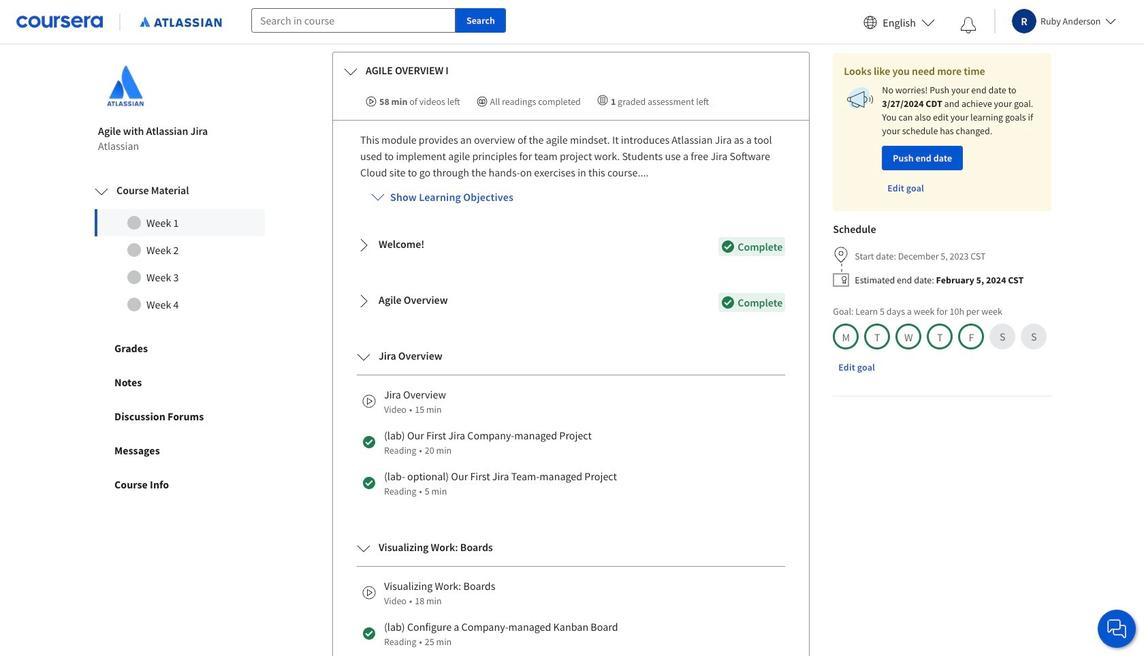 Task type: vqa. For each thing, say whether or not it's contained in the screenshot.
Wednesday element
yes



Task type: describe. For each thing, give the bounding box(es) containing it.
wednesday element
[[898, 326, 920, 349]]

saturday element
[[992, 325, 1015, 348]]

coursera image
[[16, 11, 103, 33]]

tuesday element
[[867, 326, 889, 349]]

friday element
[[961, 326, 983, 349]]



Task type: locate. For each thing, give the bounding box(es) containing it.
atlassian image
[[98, 58, 153, 113]]

Search in course text field
[[251, 8, 456, 33]]

help center image
[[1109, 621, 1126, 637]]

sunday element
[[1023, 325, 1046, 348]]

loud megaphone image image
[[844, 83, 877, 116]]

monday element
[[836, 326, 857, 349]]

thursday element
[[930, 326, 951, 349]]



